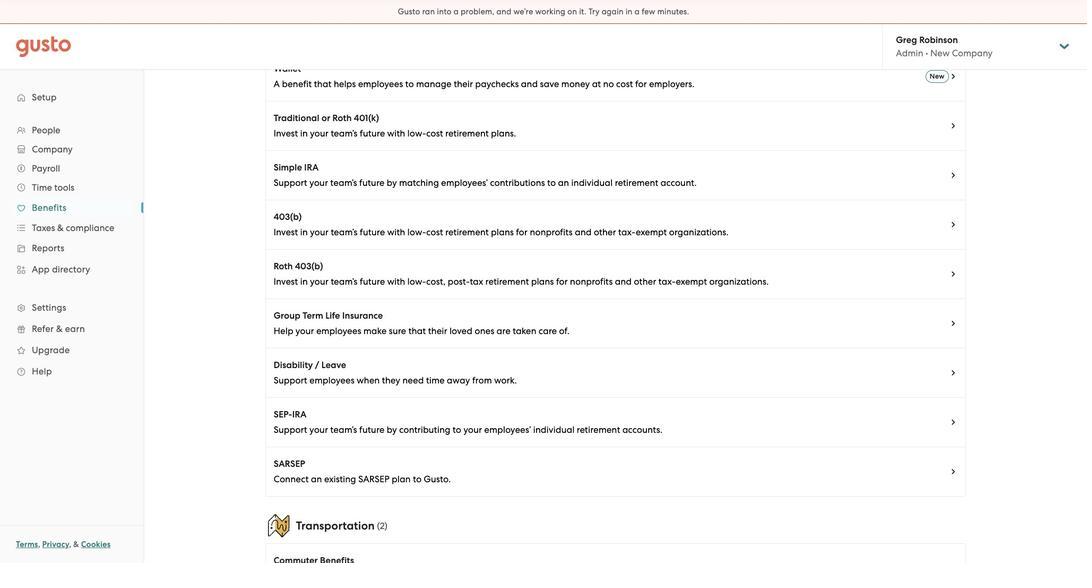 Task type: vqa. For each thing, say whether or not it's contained in the screenshot.


Task type: describe. For each thing, give the bounding box(es) containing it.
future for sep-ira
[[359, 424, 385, 435]]

people
[[32, 125, 60, 135]]

cost,
[[427, 276, 446, 287]]

directory
[[52, 264, 90, 275]]

support inside disability / leave support employees when they need time away from work.
[[274, 375, 308, 386]]

minutes.
[[658, 7, 690, 16]]

401(k)
[[354, 113, 379, 124]]

and inside roth 403(b) invest in your team's future with low-cost, post-tax retirement plans for nonprofits and other tax-exempt organizations.
[[615, 276, 632, 287]]

disability / leave support employees when they need time away from work.
[[274, 360, 517, 386]]

2
[[380, 521, 385, 531]]

team's inside roth 403(b) invest in your team's future with low-cost, post-tax retirement plans for nonprofits and other tax-exempt organizations.
[[331, 276, 358, 287]]

working
[[536, 7, 566, 16]]

roth inside traditional or roth 401(k) invest in your team's future with low-cost retirement plans.
[[333, 113, 352, 124]]

to inside wallet a benefit that helps employees to manage their paychecks and save money at no cost for employers.
[[406, 79, 414, 89]]

plans.
[[491, 128, 516, 139]]

benefits
[[32, 202, 66, 213]]

an inside simple ira support your team's future by matching employees' contributions to an individual retirement account.
[[558, 177, 569, 188]]

taxes & compliance
[[32, 223, 114, 233]]

payroll
[[32, 163, 60, 174]]

ira for sep-ira
[[292, 409, 307, 420]]

gusto navigation element
[[0, 70, 143, 399]]

support for simple
[[274, 177, 308, 188]]

terms link
[[16, 540, 38, 549]]

team's for simple ira
[[330, 177, 357, 188]]

matching
[[399, 177, 439, 188]]

tools
[[54, 182, 74, 193]]

your inside simple ira support your team's future by matching employees' contributions to an individual retirement account.
[[310, 177, 328, 188]]

0 vertical spatial sarsep
[[274, 458, 305, 470]]

sep-ira support your team's future by contributing to your employees' individual retirement accounts.
[[274, 409, 663, 435]]

retirement inside simple ira support your team's future by matching employees' contributions to an individual retirement account.
[[615, 177, 659, 188]]

upgrade link
[[11, 340, 133, 360]]

connect
[[274, 474, 309, 484]]

403(b) inside 403(b) invest in your team's future with low-cost retirement plans for nonprofits and other tax-exempt organizations.
[[274, 211, 302, 223]]

team's for sep-ira
[[330, 424, 357, 435]]

other inside 403(b) invest in your team's future with low-cost retirement plans for nonprofits and other tax-exempt organizations.
[[594, 227, 616, 237]]

reports
[[32, 243, 65, 253]]

plans inside 403(b) invest in your team's future with low-cost retirement plans for nonprofits and other tax-exempt organizations.
[[491, 227, 514, 237]]

payroll button
[[11, 159, 133, 178]]

help link
[[11, 362, 133, 381]]

transportation ( 2 )
[[296, 519, 388, 533]]

terms , privacy , & cookies
[[16, 540, 111, 549]]

are
[[497, 326, 511, 336]]

when
[[357, 375, 380, 386]]

(
[[377, 521, 380, 531]]

contributing
[[399, 424, 451, 435]]

invest inside 403(b) invest in your team's future with low-cost retirement plans for nonprofits and other tax-exempt organizations.
[[274, 227, 298, 237]]

we're
[[514, 7, 534, 16]]

app
[[32, 264, 50, 275]]

benefits link
[[11, 198, 133, 217]]

privacy
[[42, 540, 69, 549]]

opens in current tab image for sarsep
[[949, 467, 958, 476]]

problem,
[[461, 7, 495, 16]]

sep-
[[274, 409, 292, 420]]

money
[[562, 79, 590, 89]]

leave
[[322, 360, 346, 371]]

retirement for traditional or roth 401(k)
[[446, 128, 489, 139]]

company inside greg robinson admin • new company
[[953, 48, 993, 58]]

in inside 403(b) invest in your team's future with low-cost retirement plans for nonprofits and other tax-exempt organizations.
[[300, 227, 308, 237]]

future for 403(b)
[[360, 227, 385, 237]]

future inside roth 403(b) invest in your team's future with low-cost, post-tax retirement plans for nonprofits and other tax-exempt organizations.
[[360, 276, 385, 287]]

tax- inside roth 403(b) invest in your team's future with low-cost, post-tax retirement plans for nonprofits and other tax-exempt organizations.
[[659, 276, 676, 287]]

helps
[[334, 79, 356, 89]]

no
[[604, 79, 614, 89]]

employees inside disability / leave support employees when they need time away from work.
[[310, 375, 355, 386]]

future inside traditional or roth 401(k) invest in your team's future with low-cost retirement plans.
[[360, 128, 385, 139]]

cost inside wallet a benefit that helps employees to manage their paychecks and save money at no cost for employers.
[[617, 79, 633, 89]]

gusto ran into a problem, and we're working on it. try again in a few minutes.
[[398, 7, 690, 16]]

wallet
[[274, 63, 301, 74]]

transportation
[[296, 519, 375, 533]]

exempt inside roth 403(b) invest in your team's future with low-cost, post-tax retirement plans for nonprofits and other tax-exempt organizations.
[[676, 276, 707, 287]]

to inside sarsep connect an existing sarsep plan to gusto.
[[413, 474, 422, 484]]

plans inside roth 403(b) invest in your team's future with low-cost, post-tax retirement plans for nonprofits and other tax-exempt organizations.
[[532, 276, 554, 287]]

need
[[403, 375, 424, 386]]

your inside group term life insurance help your employees make sure that their loved ones are taken care of.
[[296, 326, 314, 336]]

loved
[[450, 326, 473, 336]]

app directory
[[32, 264, 90, 275]]

manage
[[416, 79, 452, 89]]

403(b) inside roth 403(b) invest in your team's future with low-cost, post-tax retirement plans for nonprofits and other tax-exempt organizations.
[[295, 261, 323, 272]]

group term life insurance help your employees make sure that their loved ones are taken care of.
[[274, 310, 570, 336]]

invest inside traditional or roth 401(k) invest in your team's future with low-cost retirement plans.
[[274, 128, 298, 139]]

cookies
[[81, 540, 111, 549]]

with inside traditional or roth 401(k) invest in your team's future with low-cost retirement plans.
[[387, 128, 405, 139]]

with inside roth 403(b) invest in your team's future with low-cost, post-tax retirement plans for nonprofits and other tax-exempt organizations.
[[387, 276, 405, 287]]

gusto.
[[424, 474, 451, 484]]

team's inside traditional or roth 401(k) invest in your team's future with low-cost retirement plans.
[[331, 128, 358, 139]]

tax- inside 403(b) invest in your team's future with low-cost retirement plans for nonprofits and other tax-exempt organizations.
[[619, 227, 636, 237]]

again
[[602, 7, 624, 16]]

compliance
[[66, 223, 114, 233]]

time tools
[[32, 182, 74, 193]]

benefit
[[282, 79, 312, 89]]

1 a from the left
[[454, 7, 459, 16]]

a
[[274, 79, 280, 89]]

it.
[[580, 7, 587, 16]]

new inside greg robinson admin • new company
[[931, 48, 950, 58]]

group
[[274, 310, 301, 321]]

settings link
[[11, 298, 133, 317]]

existing
[[324, 474, 356, 484]]

few
[[642, 7, 656, 16]]

opens in current tab image for 403(b)
[[949, 220, 958, 229]]

insurance
[[342, 310, 383, 321]]

2 , from the left
[[69, 540, 71, 549]]

at
[[592, 79, 601, 89]]

low- inside traditional or roth 401(k) invest in your team's future with low-cost retirement plans.
[[408, 128, 427, 139]]

exempt inside 403(b) invest in your team's future with low-cost retirement plans for nonprofits and other tax-exempt organizations.
[[636, 227, 667, 237]]

simple ira support your team's future by matching employees' contributions to an individual retirement account.
[[274, 162, 697, 188]]

to inside 'sep-ira support your team's future by contributing to your employees' individual retirement accounts.'
[[453, 424, 462, 435]]

for inside wallet a benefit that helps employees to manage their paychecks and save money at no cost for employers.
[[636, 79, 647, 89]]

)
[[385, 521, 388, 531]]

in inside traditional or roth 401(k) invest in your team's future with low-cost retirement plans.
[[300, 128, 308, 139]]

cost inside traditional or roth 401(k) invest in your team's future with low-cost retirement plans.
[[427, 128, 443, 139]]

save
[[540, 79, 560, 89]]

for inside 403(b) invest in your team's future with low-cost retirement plans for nonprofits and other tax-exempt organizations.
[[516, 227, 528, 237]]

1 vertical spatial new
[[930, 72, 945, 80]]

for inside roth 403(b) invest in your team's future with low-cost, post-tax retirement plans for nonprofits and other tax-exempt organizations.
[[556, 276, 568, 287]]

1 vertical spatial sarsep
[[359, 474, 390, 484]]

from
[[473, 375, 492, 386]]

opens in current tab image for group term life insurance
[[949, 319, 958, 328]]

post-
[[448, 276, 470, 287]]

employees' inside simple ira support your team's future by matching employees' contributions to an individual retirement account.
[[441, 177, 488, 188]]

company inside dropdown button
[[32, 144, 73, 155]]

opens in current tab image for roth 403(b)
[[949, 270, 958, 278]]

try
[[589, 7, 600, 16]]

team's for 403(b)
[[331, 227, 358, 237]]

refer
[[32, 323, 54, 334]]

to inside simple ira support your team's future by matching employees' contributions to an individual retirement account.
[[548, 177, 556, 188]]

their inside group term life insurance help your employees make sure that their loved ones are taken care of.
[[428, 326, 448, 336]]

& for compliance
[[57, 223, 64, 233]]

future for simple ira
[[359, 177, 385, 188]]

greg
[[897, 35, 918, 46]]

disability
[[274, 360, 313, 371]]

time
[[32, 182, 52, 193]]



Task type: locate. For each thing, give the bounding box(es) containing it.
future inside 'sep-ira support your team's future by contributing to your employees' individual retirement accounts.'
[[359, 424, 385, 435]]

1 horizontal spatial exempt
[[676, 276, 707, 287]]

5 opens in current tab image from the top
[[949, 418, 958, 427]]

contributions
[[490, 177, 545, 188]]

roth 403(b) invest in your team's future with low-cost, post-tax retirement plans for nonprofits and other tax-exempt organizations.
[[274, 261, 769, 287]]

employees' right matching
[[441, 177, 488, 188]]

exempt
[[636, 227, 667, 237], [676, 276, 707, 287]]

help inside 'link'
[[32, 366, 52, 377]]

nonprofits inside roth 403(b) invest in your team's future with low-cost, post-tax retirement plans for nonprofits and other tax-exempt organizations.
[[570, 276, 613, 287]]

a right into
[[454, 7, 459, 16]]

your inside roth 403(b) invest in your team's future with low-cost, post-tax retirement plans for nonprofits and other tax-exempt organizations.
[[310, 276, 329, 287]]

0 vertical spatial ira
[[304, 162, 319, 173]]

team's inside simple ira support your team's future by matching employees' contributions to an individual retirement account.
[[330, 177, 357, 188]]

0 horizontal spatial ,
[[38, 540, 40, 549]]

robinson
[[920, 35, 959, 46]]

0 vertical spatial their
[[454, 79, 473, 89]]

help down group
[[274, 326, 294, 336]]

setup
[[32, 92, 57, 103]]

employees'
[[441, 177, 488, 188], [485, 424, 531, 435]]

your inside 403(b) invest in your team's future with low-cost retirement plans for nonprofits and other tax-exempt organizations.
[[310, 227, 329, 237]]

support inside 'sep-ira support your team's future by contributing to your employees' individual retirement accounts.'
[[274, 424, 308, 435]]

wallet a benefit that helps employees to manage their paychecks and save money at no cost for employers.
[[274, 63, 695, 89]]

1 vertical spatial cost
[[427, 128, 443, 139]]

0 vertical spatial help
[[274, 326, 294, 336]]

sarsep connect an existing sarsep plan to gusto.
[[274, 458, 451, 484]]

1 opens in current tab image from the top
[[949, 122, 958, 130]]

0 horizontal spatial plans
[[491, 227, 514, 237]]

plans up the care
[[532, 276, 554, 287]]

by left contributing
[[387, 424, 397, 435]]

3 low- from the top
[[408, 276, 427, 287]]

6 opens in current tab image from the top
[[949, 467, 958, 476]]

1 horizontal spatial ,
[[69, 540, 71, 549]]

, left privacy
[[38, 540, 40, 549]]

to
[[406, 79, 414, 89], [548, 177, 556, 188], [453, 424, 462, 435], [413, 474, 422, 484]]

1 vertical spatial support
[[274, 375, 308, 386]]

retirement for roth 403(b)
[[486, 276, 529, 287]]

0 vertical spatial organizations.
[[670, 227, 729, 237]]

individual
[[572, 177, 613, 188], [534, 424, 575, 435]]

for up roth 403(b) invest in your team's future with low-cost, post-tax retirement plans for nonprofits and other tax-exempt organizations.
[[516, 227, 528, 237]]

0 vertical spatial 403(b)
[[274, 211, 302, 223]]

future inside simple ira support your team's future by matching employees' contributions to an individual retirement account.
[[359, 177, 385, 188]]

0 vertical spatial tax-
[[619, 227, 636, 237]]

1 vertical spatial 403(b)
[[295, 261, 323, 272]]

refer & earn link
[[11, 319, 133, 338]]

by
[[387, 177, 397, 188], [387, 424, 397, 435]]

with inside 403(b) invest in your team's future with low-cost retirement plans for nonprofits and other tax-exempt organizations.
[[387, 227, 405, 237]]

/
[[315, 360, 319, 371]]

refer & earn
[[32, 323, 85, 334]]

roth inside roth 403(b) invest in your team's future with low-cost, post-tax retirement plans for nonprofits and other tax-exempt organizations.
[[274, 261, 293, 272]]

and inside 403(b) invest in your team's future with low-cost retirement plans for nonprofits and other tax-exempt organizations.
[[575, 227, 592, 237]]

time
[[426, 375, 445, 386]]

team's inside 'sep-ira support your team's future by contributing to your employees' individual retirement accounts.'
[[330, 424, 357, 435]]

into
[[437, 7, 452, 16]]

1 vertical spatial employees
[[317, 326, 362, 336]]

by inside simple ira support your team's future by matching employees' contributions to an individual retirement account.
[[387, 177, 397, 188]]

403(b)
[[274, 211, 302, 223], [295, 261, 323, 272]]

1 horizontal spatial help
[[274, 326, 294, 336]]

that inside wallet a benefit that helps employees to manage their paychecks and save money at no cost for employers.
[[314, 79, 332, 89]]

by for simple ira
[[387, 177, 397, 188]]

1 vertical spatial low-
[[408, 227, 427, 237]]

opens in current tab image for sep-ira
[[949, 418, 958, 427]]

1 horizontal spatial tax-
[[659, 276, 676, 287]]

their left the loved
[[428, 326, 448, 336]]

1 vertical spatial company
[[32, 144, 73, 155]]

1 vertical spatial roth
[[274, 261, 293, 272]]

by for sep-ira
[[387, 424, 397, 435]]

1 vertical spatial employees'
[[485, 424, 531, 435]]

list containing people
[[0, 121, 143, 382]]

1 vertical spatial organizations.
[[710, 276, 769, 287]]

employees down life
[[317, 326, 362, 336]]

2 a from the left
[[635, 7, 640, 16]]

employees down leave
[[310, 375, 355, 386]]

2 vertical spatial employees
[[310, 375, 355, 386]]

low- up group term life insurance help your employees make sure that their loved ones are taken care of.
[[408, 276, 427, 287]]

by inside 'sep-ira support your team's future by contributing to your employees' individual retirement accounts.'
[[387, 424, 397, 435]]

0 horizontal spatial tax-
[[619, 227, 636, 237]]

with
[[387, 128, 405, 139], [387, 227, 405, 237], [387, 276, 405, 287]]

0 vertical spatial employees
[[358, 79, 403, 89]]

& left "earn"
[[56, 323, 63, 334]]

1 horizontal spatial company
[[953, 48, 993, 58]]

individual inside simple ira support your team's future by matching employees' contributions to an individual retirement account.
[[572, 177, 613, 188]]

403(b) up term
[[295, 261, 323, 272]]

for left employers.
[[636, 79, 647, 89]]

0 vertical spatial opens in current tab image
[[949, 122, 958, 130]]

and inside wallet a benefit that helps employees to manage their paychecks and save money at no cost for employers.
[[521, 79, 538, 89]]

ira right simple
[[304, 162, 319, 173]]

0 vertical spatial plans
[[491, 227, 514, 237]]

& inside "dropdown button"
[[57, 223, 64, 233]]

0 vertical spatial by
[[387, 177, 397, 188]]

admin
[[897, 48, 924, 58]]

retirement inside 403(b) invest in your team's future with low-cost retirement plans for nonprofits and other tax-exempt organizations.
[[446, 227, 489, 237]]

0 horizontal spatial an
[[311, 474, 322, 484]]

2 vertical spatial for
[[556, 276, 568, 287]]

1 low- from the top
[[408, 128, 427, 139]]

1 vertical spatial by
[[387, 424, 397, 435]]

company down people
[[32, 144, 73, 155]]

organizations. inside roth 403(b) invest in your team's future with low-cost, post-tax retirement plans for nonprofits and other tax-exempt organizations.
[[710, 276, 769, 287]]

0 horizontal spatial their
[[428, 326, 448, 336]]

an inside sarsep connect an existing sarsep plan to gusto.
[[311, 474, 322, 484]]

1 horizontal spatial roth
[[333, 113, 352, 124]]

that inside group term life insurance help your employees make sure that their loved ones are taken care of.
[[409, 326, 426, 336]]

1 invest from the top
[[274, 128, 298, 139]]

sarsep left plan in the bottom left of the page
[[359, 474, 390, 484]]

0 horizontal spatial sarsep
[[274, 458, 305, 470]]

support down sep-
[[274, 424, 308, 435]]

cookies button
[[81, 538, 111, 551]]

plans
[[491, 227, 514, 237], [532, 276, 554, 287]]

1 support from the top
[[274, 177, 308, 188]]

ira for simple ira
[[304, 162, 319, 173]]

support
[[274, 177, 308, 188], [274, 375, 308, 386], [274, 424, 308, 435]]

sarsep up connect
[[274, 458, 305, 470]]

other inside roth 403(b) invest in your team's future with low-cost, post-tax retirement plans for nonprofits and other tax-exempt organizations.
[[634, 276, 657, 287]]

roth right or
[[333, 113, 352, 124]]

0 vertical spatial exempt
[[636, 227, 667, 237]]

help
[[274, 326, 294, 336], [32, 366, 52, 377]]

app directory link
[[11, 260, 133, 279]]

1 vertical spatial an
[[311, 474, 322, 484]]

0 horizontal spatial company
[[32, 144, 73, 155]]

2 horizontal spatial for
[[636, 79, 647, 89]]

opens in current tab image for traditional or roth 401(k)
[[949, 122, 958, 130]]

individual inside 'sep-ira support your team's future by contributing to your employees' individual retirement accounts.'
[[534, 424, 575, 435]]

opens in current tab image for disability / leave
[[949, 369, 958, 377]]

nonprofits inside 403(b) invest in your team's future with low-cost retirement plans for nonprofits and other tax-exempt organizations.
[[530, 227, 573, 237]]

1 vertical spatial nonprofits
[[570, 276, 613, 287]]

2 vertical spatial opens in current tab image
[[949, 270, 958, 278]]

tax
[[470, 276, 484, 287]]

setup link
[[11, 88, 133, 107]]

organizations. inside 403(b) invest in your team's future with low-cost retirement plans for nonprofits and other tax-exempt organizations.
[[670, 227, 729, 237]]

company
[[953, 48, 993, 58], [32, 144, 73, 155]]

support for sep-
[[274, 424, 308, 435]]

1 horizontal spatial their
[[454, 79, 473, 89]]

1 vertical spatial for
[[516, 227, 528, 237]]

employees inside wallet a benefit that helps employees to manage their paychecks and save money at no cost for employers.
[[358, 79, 403, 89]]

a left few
[[635, 7, 640, 16]]

organizations.
[[670, 227, 729, 237], [710, 276, 769, 287]]

of.
[[559, 326, 570, 336]]

2 by from the top
[[387, 424, 397, 435]]

1 vertical spatial their
[[428, 326, 448, 336]]

1 horizontal spatial that
[[409, 326, 426, 336]]

away
[[447, 375, 470, 386]]

1 vertical spatial &
[[56, 323, 63, 334]]

traditional
[[274, 113, 320, 124]]

2 invest from the top
[[274, 227, 298, 237]]

1 horizontal spatial an
[[558, 177, 569, 188]]

an left existing
[[311, 474, 322, 484]]

ira inside simple ira support your team's future by matching employees' contributions to an individual retirement account.
[[304, 162, 319, 173]]

that
[[314, 79, 332, 89], [409, 326, 426, 336]]

1 vertical spatial invest
[[274, 227, 298, 237]]

and
[[497, 7, 512, 16], [521, 79, 538, 89], [575, 227, 592, 237], [615, 276, 632, 287]]

support inside simple ira support your team's future by matching employees' contributions to an individual retirement account.
[[274, 177, 308, 188]]

for up of.
[[556, 276, 568, 287]]

1 by from the top
[[387, 177, 397, 188]]

other
[[594, 227, 616, 237], [634, 276, 657, 287]]

403(b) invest in your team's future with low-cost retirement plans for nonprofits and other tax-exempt organizations.
[[274, 211, 729, 237]]

, left cookies "button"
[[69, 540, 71, 549]]

help down upgrade
[[32, 366, 52, 377]]

list containing wallet
[[265, 52, 966, 497]]

people button
[[11, 121, 133, 140]]

& left cookies at bottom left
[[73, 540, 79, 549]]

0 vertical spatial new
[[931, 48, 950, 58]]

1 vertical spatial plans
[[532, 276, 554, 287]]

0 vertical spatial low-
[[408, 128, 427, 139]]

retirement left plans.
[[446, 128, 489, 139]]

support down disability
[[274, 375, 308, 386]]

2 opens in current tab image from the top
[[949, 171, 958, 180]]

upgrade
[[32, 345, 70, 355]]

0 horizontal spatial help
[[32, 366, 52, 377]]

ira down disability
[[292, 409, 307, 420]]

ones
[[475, 326, 495, 336]]

2 opens in current tab image from the top
[[949, 220, 958, 229]]

2 vertical spatial &
[[73, 540, 79, 549]]

ran
[[423, 7, 435, 16]]

0 vertical spatial individual
[[572, 177, 613, 188]]

1 , from the left
[[38, 540, 40, 549]]

4 opens in current tab image from the top
[[949, 369, 958, 377]]

1 vertical spatial with
[[387, 227, 405, 237]]

to right plan in the bottom left of the page
[[413, 474, 422, 484]]

0 horizontal spatial roth
[[274, 261, 293, 272]]

1 horizontal spatial a
[[635, 7, 640, 16]]

0 horizontal spatial other
[[594, 227, 616, 237]]

0 vertical spatial other
[[594, 227, 616, 237]]

0 vertical spatial an
[[558, 177, 569, 188]]

1 horizontal spatial for
[[556, 276, 568, 287]]

0 vertical spatial that
[[314, 79, 332, 89]]

opens in current tab image for simple ira
[[949, 171, 958, 180]]

0 vertical spatial cost
[[617, 79, 633, 89]]

3 invest from the top
[[274, 276, 298, 287]]

ira inside 'sep-ira support your team's future by contributing to your employees' individual retirement accounts.'
[[292, 409, 307, 420]]

0 horizontal spatial a
[[454, 7, 459, 16]]

retirement inside 'sep-ira support your team's future by contributing to your employees' individual retirement accounts.'
[[577, 424, 621, 435]]

term
[[303, 310, 323, 321]]

an
[[558, 177, 569, 188], [311, 474, 322, 484]]

1 horizontal spatial other
[[634, 276, 657, 287]]

3 with from the top
[[387, 276, 405, 287]]

& for earn
[[56, 323, 63, 334]]

company down robinson
[[953, 48, 993, 58]]

3 support from the top
[[274, 424, 308, 435]]

cost up cost,
[[427, 227, 443, 237]]

account.
[[661, 177, 697, 188]]

0 vertical spatial for
[[636, 79, 647, 89]]

that right sure
[[409, 326, 426, 336]]

by left matching
[[387, 177, 397, 188]]

gusto
[[398, 7, 420, 16]]

&
[[57, 223, 64, 233], [56, 323, 63, 334], [73, 540, 79, 549]]

1 vertical spatial help
[[32, 366, 52, 377]]

0 vertical spatial invest
[[274, 128, 298, 139]]

a
[[454, 7, 459, 16], [635, 7, 640, 16]]

earn
[[65, 323, 85, 334]]

low- inside 403(b) invest in your team's future with low-cost retirement plans for nonprofits and other tax-exempt organizations.
[[408, 227, 427, 237]]

2 vertical spatial support
[[274, 424, 308, 435]]

terms
[[16, 540, 38, 549]]

plans up roth 403(b) invest in your team's future with low-cost, post-tax retirement plans for nonprofits and other tax-exempt organizations.
[[491, 227, 514, 237]]

support down simple
[[274, 177, 308, 188]]

2 support from the top
[[274, 375, 308, 386]]

cost right no
[[617, 79, 633, 89]]

cost inside 403(b) invest in your team's future with low-cost retirement plans for nonprofits and other tax-exempt organizations.
[[427, 227, 443, 237]]

taxes & compliance button
[[11, 218, 133, 237]]

1 vertical spatial exempt
[[676, 276, 707, 287]]

3 opens in current tab image from the top
[[949, 270, 958, 278]]

1 vertical spatial other
[[634, 276, 657, 287]]

1 vertical spatial individual
[[534, 424, 575, 435]]

help inside group term life insurance help your employees make sure that their loved ones are taken care of.
[[274, 326, 294, 336]]

0 vertical spatial roth
[[333, 113, 352, 124]]

to right contributing
[[453, 424, 462, 435]]

to left manage
[[406, 79, 414, 89]]

2 vertical spatial low-
[[408, 276, 427, 287]]

home image
[[16, 36, 71, 57]]

team's inside 403(b) invest in your team's future with low-cost retirement plans for nonprofits and other tax-exempt organizations.
[[331, 227, 358, 237]]

opens in current tab image
[[949, 122, 958, 130], [949, 171, 958, 180], [949, 270, 958, 278]]

1 opens in current tab image from the top
[[949, 72, 958, 81]]

list
[[265, 0, 966, 5], [265, 52, 966, 497], [0, 121, 143, 382]]

employers.
[[650, 79, 695, 89]]

invest inside roth 403(b) invest in your team's future with low-cost, post-tax retirement plans for nonprofits and other tax-exempt organizations.
[[274, 276, 298, 287]]

team's
[[331, 128, 358, 139], [330, 177, 357, 188], [331, 227, 358, 237], [331, 276, 358, 287], [330, 424, 357, 435]]

0 horizontal spatial that
[[314, 79, 332, 89]]

accounts.
[[623, 424, 663, 435]]

traditional or roth 401(k) invest in your team's future with low-cost retirement plans.
[[274, 113, 516, 139]]

simple
[[274, 162, 302, 173]]

1 vertical spatial that
[[409, 326, 426, 336]]

low-
[[408, 128, 427, 139], [408, 227, 427, 237], [408, 276, 427, 287]]

plan
[[392, 474, 411, 484]]

0 vertical spatial support
[[274, 177, 308, 188]]

retirement left account.
[[615, 177, 659, 188]]

employees' inside 'sep-ira support your team's future by contributing to your employees' individual retirement accounts.'
[[485, 424, 531, 435]]

roth up group
[[274, 261, 293, 272]]

employees inside group term life insurance help your employees make sure that their loved ones are taken care of.
[[317, 326, 362, 336]]

opens in current tab image
[[949, 72, 958, 81], [949, 220, 958, 229], [949, 319, 958, 328], [949, 369, 958, 377], [949, 418, 958, 427], [949, 467, 958, 476]]

retirement inside roth 403(b) invest in your team's future with low-cost, post-tax retirement plans for nonprofits and other tax-exempt organizations.
[[486, 276, 529, 287]]

time tools button
[[11, 178, 133, 197]]

employees' down work.
[[485, 424, 531, 435]]

2 low- from the top
[[408, 227, 427, 237]]

retirement right tax
[[486, 276, 529, 287]]

work.
[[494, 375, 517, 386]]

3 opens in current tab image from the top
[[949, 319, 958, 328]]

1 horizontal spatial sarsep
[[359, 474, 390, 484]]

privacy link
[[42, 540, 69, 549]]

their inside wallet a benefit that helps employees to manage their paychecks and save money at no cost for employers.
[[454, 79, 473, 89]]

2 with from the top
[[387, 227, 405, 237]]

cost down manage
[[427, 128, 443, 139]]

2 vertical spatial with
[[387, 276, 405, 287]]

0 vertical spatial &
[[57, 223, 64, 233]]

0 vertical spatial employees'
[[441, 177, 488, 188]]

new down greg robinson admin • new company
[[930, 72, 945, 80]]

0 vertical spatial with
[[387, 128, 405, 139]]

they
[[382, 375, 401, 386]]

their right manage
[[454, 79, 473, 89]]

retirement up post-
[[446, 227, 489, 237]]

an right "contributions"
[[558, 177, 569, 188]]

0 horizontal spatial for
[[516, 227, 528, 237]]

sarsep
[[274, 458, 305, 470], [359, 474, 390, 484]]

low- down matching
[[408, 227, 427, 237]]

low- inside roth 403(b) invest in your team's future with low-cost, post-tax retirement plans for nonprofits and other tax-exempt organizations.
[[408, 276, 427, 287]]

retirement for sep-ira
[[577, 424, 621, 435]]

0 vertical spatial nonprofits
[[530, 227, 573, 237]]

1 horizontal spatial plans
[[532, 276, 554, 287]]

invest
[[274, 128, 298, 139], [274, 227, 298, 237], [274, 276, 298, 287]]

new down robinson
[[931, 48, 950, 58]]

1 vertical spatial opens in current tab image
[[949, 171, 958, 180]]

retirement left accounts.
[[577, 424, 621, 435]]

403(b) down simple
[[274, 211, 302, 223]]

2 vertical spatial invest
[[274, 276, 298, 287]]

your inside traditional or roth 401(k) invest in your team's future with low-cost retirement plans.
[[310, 128, 329, 139]]

•
[[926, 48, 929, 58]]

0 horizontal spatial exempt
[[636, 227, 667, 237]]

on
[[568, 7, 578, 16]]

future inside 403(b) invest in your team's future with low-cost retirement plans for nonprofits and other tax-exempt organizations.
[[360, 227, 385, 237]]

& right the taxes
[[57, 223, 64, 233]]

cost
[[617, 79, 633, 89], [427, 128, 443, 139], [427, 227, 443, 237]]

taxes
[[32, 223, 55, 233]]

retirement inside traditional or roth 401(k) invest in your team's future with low-cost retirement plans.
[[446, 128, 489, 139]]

2 vertical spatial cost
[[427, 227, 443, 237]]

that left helps
[[314, 79, 332, 89]]

1 vertical spatial ira
[[292, 409, 307, 420]]

reports link
[[11, 238, 133, 258]]

employees right helps
[[358, 79, 403, 89]]

1 vertical spatial tax-
[[659, 276, 676, 287]]

in inside roth 403(b) invest in your team's future with low-cost, post-tax retirement plans for nonprofits and other tax-exempt organizations.
[[300, 276, 308, 287]]

low- up matching
[[408, 128, 427, 139]]

1 with from the top
[[387, 128, 405, 139]]

0 vertical spatial company
[[953, 48, 993, 58]]

taken
[[513, 326, 537, 336]]

to right "contributions"
[[548, 177, 556, 188]]



